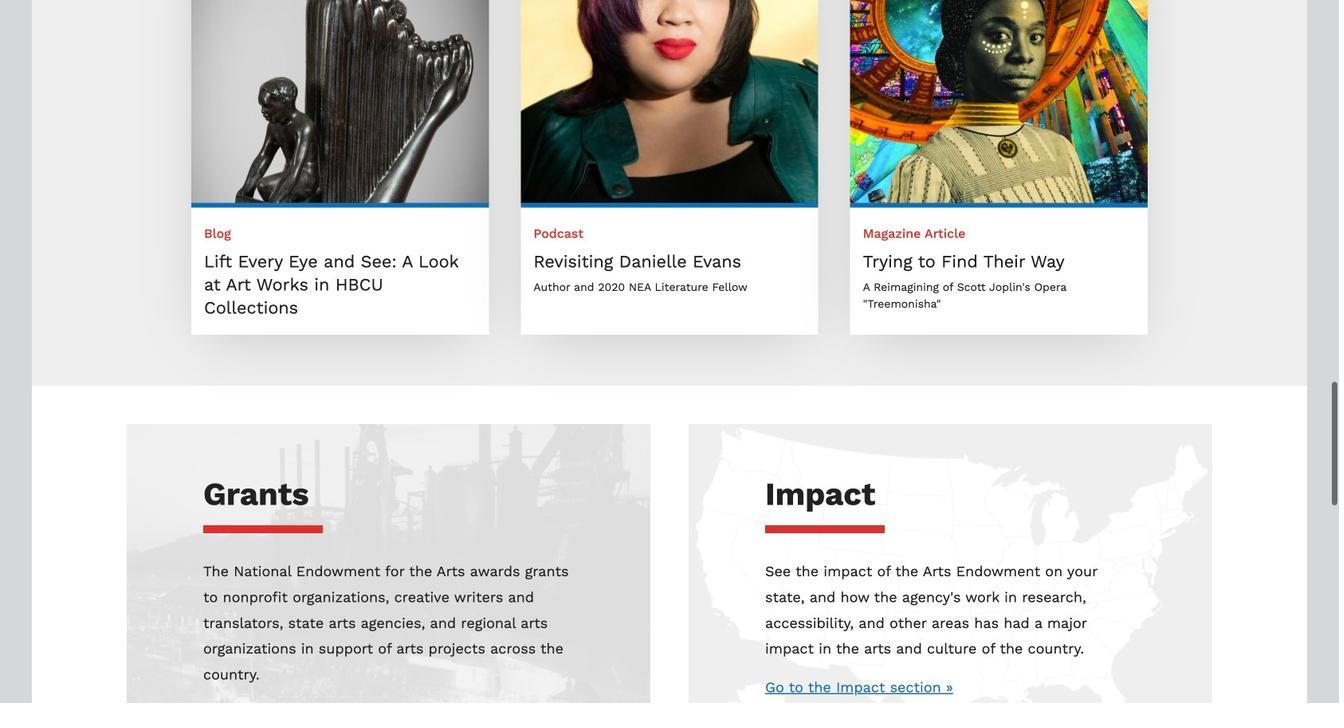Task type: vqa. For each thing, say whether or not it's contained in the screenshot.
the Headshot of a woman. image
yes



Task type: describe. For each thing, give the bounding box(es) containing it.
women with colorful graphics behind her. image
[[850, 0, 1148, 203]]

a metal sculpture of a harp made up of people standing along an arm image
[[191, 0, 489, 203]]

headshot of a woman. image
[[521, 0, 819, 203]]



